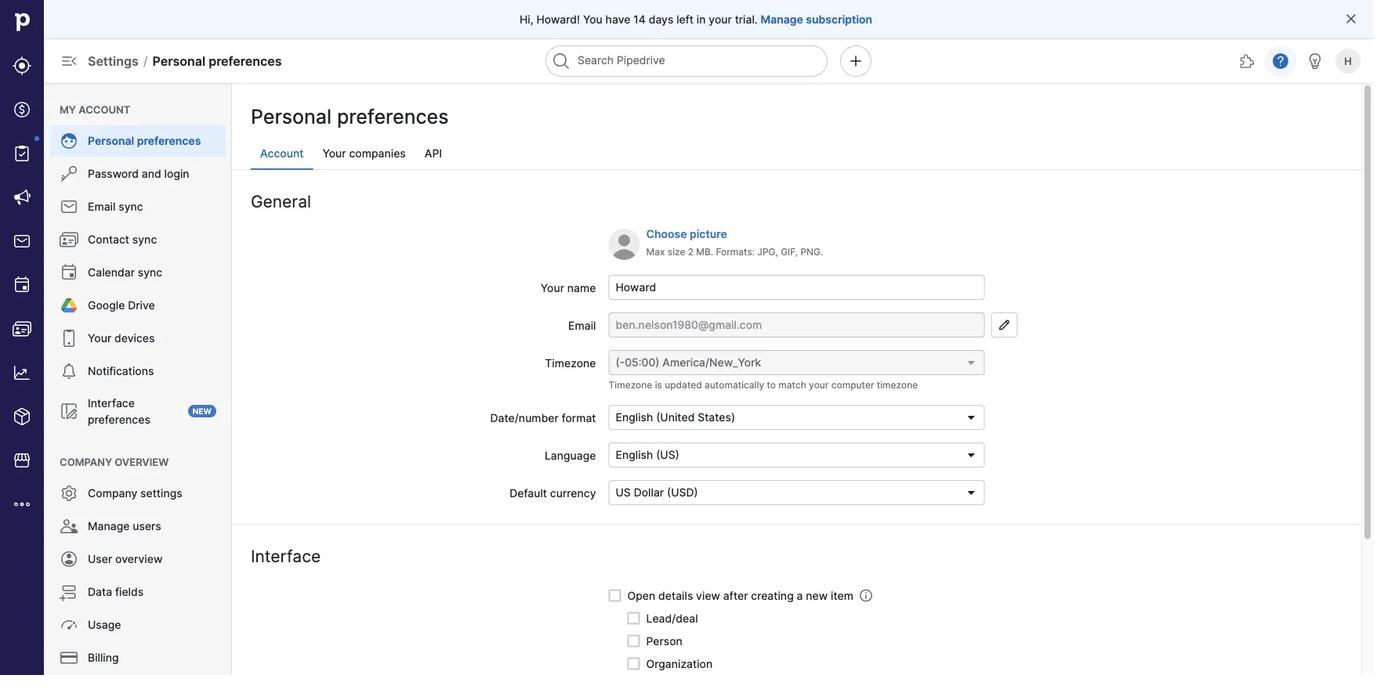Task type: locate. For each thing, give the bounding box(es) containing it.
more image
[[13, 495, 31, 514]]

color undefined image inside company settings link
[[60, 484, 78, 503]]

english for english (us)
[[616, 449, 653, 462]]

sync for email sync
[[119, 200, 143, 214]]

us
[[616, 486, 631, 500]]

6 color undefined image from the top
[[60, 550, 78, 569]]

menu
[[0, 0, 44, 676], [44, 83, 232, 676]]

color undefined image left manage users
[[60, 517, 78, 536]]

states)
[[698, 411, 735, 424]]

color undefined image inside google drive link
[[60, 296, 78, 315]]

company overview
[[60, 456, 169, 468]]

color undefined image inside usage link
[[60, 616, 78, 635]]

calendar sync link
[[50, 257, 226, 288]]

Search Pipedrive field
[[546, 45, 828, 77]]

color undefined image for data fields
[[60, 583, 78, 602]]

after
[[723, 589, 748, 603]]

0 vertical spatial email
[[88, 200, 116, 214]]

2 color undefined image from the top
[[60, 165, 78, 183]]

color undefined image inside password and login link
[[60, 165, 78, 183]]

color undefined image inside email sync link
[[60, 198, 78, 216]]

2 horizontal spatial personal
[[251, 105, 332, 129]]

png.
[[801, 246, 823, 258]]

manage right trial.
[[761, 13, 803, 26]]

color undefined image for personal preferences
[[60, 132, 78, 150]]

0 vertical spatial timezone
[[545, 357, 596, 370]]

color undefined image for contact sync
[[60, 230, 78, 249]]

color undefined image left contact
[[60, 230, 78, 249]]

interface
[[88, 397, 135, 410], [251, 546, 321, 566]]

color undefined image for your
[[60, 329, 78, 348]]

0 vertical spatial interface
[[88, 397, 135, 410]]

color undefined image inside the calendar sync link
[[60, 263, 78, 282]]

color primary image
[[1345, 13, 1357, 25], [965, 357, 978, 369], [965, 449, 978, 462], [627, 613, 640, 625], [627, 635, 640, 648]]

in
[[697, 13, 706, 26]]

personal preferences link
[[50, 125, 226, 157]]

0 vertical spatial english
[[616, 411, 653, 424]]

max
[[646, 246, 665, 258]]

1 vertical spatial company
[[88, 487, 137, 500]]

overview up company settings link
[[115, 456, 169, 468]]

google drive link
[[50, 290, 226, 321]]

item
[[831, 589, 854, 603]]

computer
[[831, 380, 874, 391]]

automatically
[[705, 380, 764, 391]]

sync up drive
[[138, 266, 162, 279]]

data fields
[[88, 586, 144, 599]]

2 vertical spatial your
[[88, 332, 111, 345]]

company
[[60, 456, 112, 468], [88, 487, 137, 500]]

7 color undefined image from the top
[[60, 583, 78, 602]]

h
[[1344, 55, 1352, 67]]

overview up data fields link on the left bottom of page
[[115, 553, 163, 566]]

1 vertical spatial personal preferences
[[88, 134, 201, 148]]

color primary image
[[995, 319, 1014, 332], [965, 411, 978, 424], [965, 487, 978, 499], [609, 590, 621, 602], [627, 658, 640, 671]]

your left companies
[[322, 147, 346, 160]]

color undefined image right products "icon"
[[60, 402, 78, 421]]

interface for interface preferences
[[88, 397, 135, 410]]

0 vertical spatial company
[[60, 456, 112, 468]]

1 horizontal spatial interface
[[251, 546, 321, 566]]

email sync link
[[50, 191, 226, 223]]

us dollar (usd)
[[616, 486, 698, 500]]

email inside email sync link
[[88, 200, 116, 214]]

1 vertical spatial your
[[809, 380, 829, 391]]

notifications
[[88, 365, 154, 378]]

None text field
[[609, 275, 985, 300]]

my
[[60, 103, 76, 116]]

choose picture max size 2 mb. formats: jpg, gif, png.
[[646, 228, 823, 258]]

(united
[[656, 411, 695, 424]]

english up english (us) at the left bottom of page
[[616, 411, 653, 424]]

(us)
[[656, 449, 679, 462]]

2 vertical spatial sync
[[138, 266, 162, 279]]

to
[[767, 380, 776, 391]]

0 vertical spatial your
[[322, 147, 346, 160]]

interface for interface
[[251, 546, 321, 566]]

contacts image
[[13, 320, 31, 339]]

organization
[[646, 658, 713, 671]]

settings
[[140, 487, 182, 500]]

mb.
[[696, 246, 713, 258]]

color undefined image right more image
[[60, 484, 78, 503]]

timezone left (- on the left bottom of the page
[[545, 357, 596, 370]]

0 horizontal spatial email
[[88, 200, 116, 214]]

color primary image inside us dollar (usd) popup button
[[965, 487, 978, 499]]

your for your name
[[541, 281, 564, 295]]

personal
[[152, 53, 205, 69], [251, 105, 332, 129], [88, 134, 134, 148]]

color undefined image left password
[[60, 165, 78, 183]]

timezone down (- on the left bottom of the page
[[609, 380, 652, 391]]

4 color undefined image from the top
[[60, 362, 78, 381]]

english (us)
[[616, 449, 679, 462]]

personal right /
[[152, 53, 205, 69]]

company settings
[[88, 487, 182, 500]]

color undefined image inside user overview 'link'
[[60, 550, 78, 569]]

color undefined image left user
[[60, 550, 78, 569]]

1 vertical spatial sync
[[132, 233, 157, 246]]

color undefined image for company settings
[[60, 484, 78, 503]]

notifications link
[[50, 356, 226, 387]]

personal up account
[[251, 105, 332, 129]]

overview inside 'link'
[[115, 553, 163, 566]]

personal preferences inside menu item
[[88, 134, 201, 148]]

manage up user
[[88, 520, 130, 533]]

picture
[[690, 228, 727, 241]]

2 horizontal spatial your
[[541, 281, 564, 295]]

0 horizontal spatial timezone
[[545, 357, 596, 370]]

0 vertical spatial sync
[[119, 200, 143, 214]]

your
[[709, 13, 732, 26], [809, 380, 829, 391]]

0 horizontal spatial your
[[88, 332, 111, 345]]

your for your devices
[[88, 332, 111, 345]]

timezone for timezone
[[545, 357, 596, 370]]

personal down account
[[88, 134, 134, 148]]

1 vertical spatial overview
[[115, 553, 163, 566]]

products image
[[13, 408, 31, 426]]

overview
[[115, 456, 169, 468], [115, 553, 163, 566]]

1 vertical spatial english
[[616, 449, 653, 462]]

0 vertical spatial personal
[[152, 53, 205, 69]]

your devices link
[[50, 323, 226, 354]]

a
[[797, 589, 803, 603]]

manage
[[761, 13, 803, 26], [88, 520, 130, 533]]

0 horizontal spatial personal preferences
[[88, 134, 201, 148]]

interface inside interface preferences
[[88, 397, 135, 410]]

your right match
[[809, 380, 829, 391]]

your companies
[[322, 147, 406, 160]]

manage users
[[88, 520, 161, 533]]

color undefined image right contacts image
[[60, 329, 78, 348]]

1 horizontal spatial email
[[568, 319, 596, 332]]

menu toggle image
[[60, 52, 78, 71]]

your down google
[[88, 332, 111, 345]]

1 vertical spatial email
[[568, 319, 596, 332]]

1 vertical spatial your
[[541, 281, 564, 295]]

your for your companies
[[322, 147, 346, 160]]

english left the (us)
[[616, 449, 653, 462]]

color undefined image for user overview
[[60, 550, 78, 569]]

2 english from the top
[[616, 449, 653, 462]]

1 horizontal spatial your
[[809, 380, 829, 391]]

data
[[88, 586, 112, 599]]

activities image
[[13, 276, 31, 295]]

/
[[143, 53, 148, 69]]

drive
[[128, 299, 155, 312]]

color undefined image for password and login
[[60, 165, 78, 183]]

email down name on the left
[[568, 319, 596, 332]]

0 horizontal spatial interface
[[88, 397, 135, 410]]

1 english from the top
[[616, 411, 653, 424]]

color undefined image right insights image
[[60, 362, 78, 381]]

personal preferences up password and login
[[88, 134, 201, 148]]

3 color undefined image from the top
[[60, 230, 78, 249]]

8 color undefined image from the top
[[60, 616, 78, 635]]

format
[[562, 411, 596, 425]]

overview for company overview
[[115, 456, 169, 468]]

color undefined image left calendar
[[60, 263, 78, 282]]

personal preferences up your companies
[[251, 105, 449, 129]]

1 horizontal spatial personal preferences
[[251, 105, 449, 129]]

leads image
[[13, 56, 31, 75]]

interface preferences
[[88, 397, 150, 426]]

None email field
[[609, 313, 985, 338]]

0 vertical spatial your
[[709, 13, 732, 26]]

english for english (united states)
[[616, 411, 653, 424]]

sync up "contact sync" link
[[119, 200, 143, 214]]

sync down email sync link
[[132, 233, 157, 246]]

1 horizontal spatial timezone
[[609, 380, 652, 391]]

color undefined image
[[60, 132, 78, 150], [60, 165, 78, 183], [60, 230, 78, 249], [60, 362, 78, 381], [60, 484, 78, 503], [60, 550, 78, 569], [60, 583, 78, 602], [60, 616, 78, 635]]

america/new_york
[[663, 356, 761, 370]]

your devices
[[88, 332, 155, 345]]

company up company settings
[[60, 456, 112, 468]]

0 vertical spatial manage
[[761, 13, 803, 26]]

view
[[696, 589, 720, 603]]

timezone
[[545, 357, 596, 370], [609, 380, 652, 391]]

1 horizontal spatial manage
[[761, 13, 803, 26]]

color undefined image
[[13, 144, 31, 163], [60, 198, 78, 216], [60, 263, 78, 282], [60, 296, 78, 315], [60, 329, 78, 348], [60, 402, 78, 421], [60, 517, 78, 536], [60, 649, 78, 668]]

manage users link
[[50, 511, 226, 542]]

color undefined image left google
[[60, 296, 78, 315]]

email up contact
[[88, 200, 116, 214]]

password
[[88, 167, 139, 181]]

0 horizontal spatial personal
[[88, 134, 134, 148]]

google
[[88, 299, 125, 312]]

0 vertical spatial overview
[[115, 456, 169, 468]]

dollar
[[634, 486, 664, 500]]

your left name on the left
[[541, 281, 564, 295]]

color undefined image inside "contact sync" link
[[60, 230, 78, 249]]

1 vertical spatial manage
[[88, 520, 130, 533]]

size
[[668, 246, 685, 258]]

color undefined image inside 'manage users' link
[[60, 517, 78, 536]]

0 horizontal spatial your
[[709, 13, 732, 26]]

color undefined image down the my
[[60, 132, 78, 150]]

sync for calendar sync
[[138, 266, 162, 279]]

details
[[658, 589, 693, 603]]

sync
[[119, 200, 143, 214], [132, 233, 157, 246], [138, 266, 162, 279]]

1 vertical spatial interface
[[251, 546, 321, 566]]

password and login link
[[50, 158, 226, 190]]

color primary image inside english (us) popup button
[[965, 449, 978, 462]]

calendar sync
[[88, 266, 162, 279]]

english
[[616, 411, 653, 424], [616, 449, 653, 462]]

company down company overview
[[88, 487, 137, 500]]

overview for user overview
[[115, 553, 163, 566]]

0 horizontal spatial manage
[[88, 520, 130, 533]]

1 color undefined image from the top
[[60, 132, 78, 150]]

color undefined image left usage
[[60, 616, 78, 635]]

company inside company settings link
[[88, 487, 137, 500]]

color undefined image for manage
[[60, 517, 78, 536]]

your right in in the top right of the page
[[709, 13, 732, 26]]

5 color undefined image from the top
[[60, 484, 78, 503]]

color undefined image inside the billing link
[[60, 649, 78, 668]]

hi, howard! you have 14 days left in your  trial. manage subscription
[[520, 13, 872, 26]]

1 horizontal spatial your
[[322, 147, 346, 160]]

personal preferences menu item
[[44, 125, 232, 157]]

1 vertical spatial personal
[[251, 105, 332, 129]]

color undefined image inside data fields link
[[60, 583, 78, 602]]

jpg,
[[757, 246, 778, 258]]

you
[[583, 13, 603, 26]]

choose
[[646, 228, 687, 241]]

color undefined image left 'email sync'
[[60, 198, 78, 216]]

color undefined image inside your devices link
[[60, 329, 78, 348]]

and
[[142, 167, 161, 181]]

color undefined image inside notifications link
[[60, 362, 78, 381]]

color undefined image inside personal preferences link
[[60, 132, 78, 150]]

color undefined image for usage
[[60, 616, 78, 635]]

color undefined image left data
[[60, 583, 78, 602]]

1 vertical spatial timezone
[[609, 380, 652, 391]]

color undefined image left billing
[[60, 649, 78, 668]]

calendar
[[88, 266, 135, 279]]

email
[[88, 200, 116, 214], [568, 319, 596, 332]]

2 vertical spatial personal
[[88, 134, 134, 148]]

campaigns image
[[13, 188, 31, 207]]

your inside your devices link
[[88, 332, 111, 345]]

personal inside menu item
[[88, 134, 134, 148]]

company for company overview
[[60, 456, 112, 468]]



Task type: vqa. For each thing, say whether or not it's contained in the screenshot.
Data fields link
yes



Task type: describe. For each thing, give the bounding box(es) containing it.
google drive
[[88, 299, 155, 312]]

contact
[[88, 233, 129, 246]]

devices
[[114, 332, 155, 345]]

manage subscription link
[[761, 11, 872, 27]]

data fields link
[[50, 577, 226, 608]]

billing
[[88, 652, 119, 665]]

marketplace image
[[13, 451, 31, 470]]

color undefined image down deals icon
[[13, 144, 31, 163]]

account
[[260, 147, 304, 160]]

timezone is updated automatically to match your computer timezone
[[609, 380, 918, 391]]

usage link
[[50, 610, 226, 641]]

14
[[633, 13, 646, 26]]

gif,
[[781, 246, 798, 258]]

person
[[646, 635, 683, 648]]

contact sync
[[88, 233, 157, 246]]

api
[[425, 147, 442, 160]]

my account
[[60, 103, 130, 116]]

timezone for timezone is updated automatically to match your computer timezone
[[609, 380, 652, 391]]

home image
[[10, 10, 34, 34]]

color undefined image for notifications
[[60, 362, 78, 381]]

match
[[778, 380, 806, 391]]

(-05:00) America/New_York field
[[609, 350, 985, 375]]

quick help image
[[1271, 52, 1290, 71]]

settings / personal preferences
[[88, 53, 282, 69]]

email for email sync
[[88, 200, 116, 214]]

menu containing personal preferences
[[44, 83, 232, 676]]

hi,
[[520, 13, 533, 26]]

user
[[88, 553, 112, 566]]

english (us) button
[[609, 443, 985, 468]]

users
[[133, 520, 161, 533]]

color undefined image for google
[[60, 296, 78, 315]]

company for company settings
[[88, 487, 137, 500]]

sales assistant image
[[1306, 52, 1325, 71]]

English (United States) field
[[609, 405, 985, 430]]

preferences inside menu item
[[137, 134, 201, 148]]

quick add image
[[846, 52, 865, 71]]

open details view after creating a new item
[[627, 589, 854, 603]]

user overview link
[[50, 544, 226, 575]]

sync for contact sync
[[132, 233, 157, 246]]

creating
[[751, 589, 794, 603]]

english (united states)
[[616, 411, 735, 424]]

deals image
[[13, 100, 31, 119]]

is
[[655, 380, 662, 391]]

password and login
[[88, 167, 189, 181]]

companies
[[349, 147, 406, 160]]

English (US) field
[[609, 443, 985, 468]]

email for email
[[568, 319, 596, 332]]

default currency
[[510, 487, 596, 500]]

1 horizontal spatial personal
[[152, 53, 205, 69]]

login
[[164, 167, 189, 181]]

days
[[649, 13, 674, 26]]

language
[[545, 449, 596, 462]]

info image
[[860, 590, 872, 602]]

formats:
[[716, 246, 755, 258]]

date/number format
[[490, 411, 596, 425]]

05:00)
[[625, 356, 660, 370]]

color primary image inside the english (united states) popup button
[[965, 411, 978, 424]]

fields
[[115, 586, 144, 599]]

color undefined image for calendar
[[60, 263, 78, 282]]

manage inside menu
[[88, 520, 130, 533]]

howard!
[[536, 13, 580, 26]]

updated
[[665, 380, 702, 391]]

insights image
[[13, 364, 31, 382]]

email sync
[[88, 200, 143, 214]]

color undefined image for interface
[[60, 402, 78, 421]]

us dollar (usd) button
[[609, 480, 985, 506]]

(-
[[616, 356, 625, 370]]

lead/deal
[[646, 612, 698, 625]]

general
[[251, 191, 311, 211]]

english (united states) button
[[609, 405, 985, 430]]

usage
[[88, 619, 121, 632]]

trial.
[[735, 13, 758, 26]]

settings
[[88, 53, 139, 69]]

US Dollar (USD) field
[[609, 480, 985, 506]]

(usd)
[[667, 486, 698, 500]]

subscription
[[806, 13, 872, 26]]

have
[[606, 13, 630, 26]]

open
[[627, 589, 655, 603]]

billing link
[[50, 643, 226, 674]]

left
[[677, 13, 694, 26]]

name
[[567, 281, 596, 295]]

(-05:00) america/new_york
[[616, 356, 761, 370]]

0 vertical spatial personal preferences
[[251, 105, 449, 129]]

date/number
[[490, 411, 559, 425]]

color primary image inside (-05:00) america/new_york "field"
[[965, 357, 978, 369]]

new
[[193, 407, 212, 416]]

color undefined image for email
[[60, 198, 78, 216]]

company settings link
[[50, 478, 226, 509]]

sales inbox image
[[13, 232, 31, 251]]

user overview
[[88, 553, 163, 566]]

account
[[79, 103, 130, 116]]

h button
[[1332, 45, 1364, 77]]

default
[[510, 487, 547, 500]]

contact sync link
[[50, 224, 226, 256]]

new
[[806, 589, 828, 603]]



